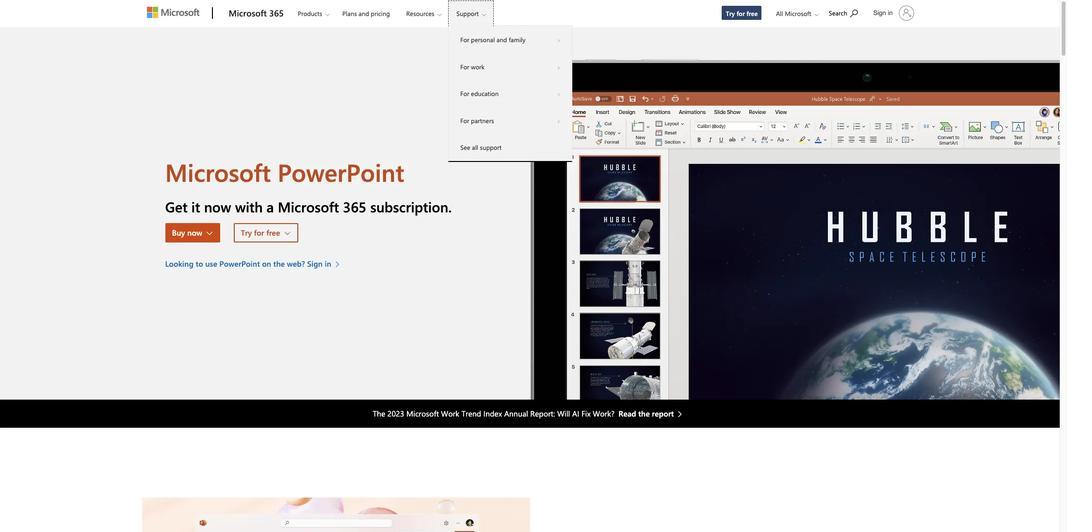 Task type: locate. For each thing, give the bounding box(es) containing it.
for work
[[460, 62, 485, 71]]

family
[[509, 35, 526, 44]]

resources
[[406, 9, 434, 17]]

1 horizontal spatial 365
[[343, 197, 366, 216]]

try
[[726, 9, 735, 17], [241, 227, 252, 238]]

for down with
[[254, 227, 264, 238]]

for for for partners
[[460, 116, 469, 124]]

free for try for free dropdown button
[[266, 227, 280, 238]]

now right buy
[[187, 227, 202, 238]]

0 horizontal spatial powerpoint
[[219, 258, 260, 269]]

try for free button
[[234, 223, 298, 242]]

1 horizontal spatial free
[[747, 9, 758, 17]]

0 vertical spatial in
[[888, 9, 893, 16]]

1 vertical spatial 365
[[343, 197, 366, 216]]

and
[[359, 9, 369, 17], [497, 35, 507, 44]]

in
[[888, 9, 893, 16], [325, 258, 331, 269]]

it
[[191, 197, 200, 216]]

microsoft 365
[[229, 7, 284, 19]]

all microsoft button
[[768, 0, 824, 26]]

try for try for free link on the top right of the page
[[726, 9, 735, 17]]

0 vertical spatial powerpoint
[[278, 156, 404, 188]]

2 for from the top
[[460, 62, 469, 71]]

trend
[[462, 409, 481, 419]]

support
[[457, 9, 479, 17]]

1 horizontal spatial try
[[726, 9, 735, 17]]

ai
[[572, 409, 579, 419]]

1 vertical spatial the
[[638, 409, 650, 419]]

partners
[[471, 116, 494, 124]]

try for free left all
[[726, 9, 758, 17]]

for personal and family button
[[449, 26, 572, 53]]

1 vertical spatial try
[[241, 227, 252, 238]]

for partners button
[[449, 107, 572, 134]]

for left work
[[460, 62, 469, 71]]

personal
[[471, 35, 495, 44]]

buy now button
[[165, 223, 220, 242]]

365
[[269, 7, 284, 19], [343, 197, 366, 216]]

plans and pricing link
[[338, 0, 394, 24]]

on
[[262, 258, 271, 269]]

microsoft
[[229, 7, 267, 19], [785, 9, 811, 17], [165, 156, 271, 188], [278, 197, 339, 216], [406, 409, 439, 419]]

for left partners at the left top
[[460, 116, 469, 124]]

for inside dropdown button
[[254, 227, 264, 238]]

Search search field
[[824, 1, 868, 23]]

products button
[[290, 0, 337, 26]]

for
[[460, 35, 469, 44], [460, 62, 469, 71], [460, 89, 469, 98], [460, 116, 469, 124]]

0 horizontal spatial for
[[254, 227, 264, 238]]

try for free down a at left
[[241, 227, 280, 238]]

1 horizontal spatial for
[[737, 9, 745, 17]]

powerpoint up get it now with a microsoft 365 subscription.
[[278, 156, 404, 188]]

device screen showing a presentation open in powerpoint image
[[530, 27, 1060, 400]]

for left personal
[[460, 35, 469, 44]]

0 horizontal spatial try for free
[[241, 227, 280, 238]]

in right search search box at the top right of the page
[[888, 9, 893, 16]]

try inside dropdown button
[[241, 227, 252, 238]]

0 vertical spatial the
[[273, 258, 285, 269]]

the right on at the left of page
[[273, 258, 285, 269]]

plans
[[342, 9, 357, 17]]

1 horizontal spatial and
[[497, 35, 507, 44]]

report:
[[530, 409, 555, 419]]

1 vertical spatial for
[[254, 227, 264, 238]]

for left education
[[460, 89, 469, 98]]

sign in
[[874, 9, 893, 16]]

1 vertical spatial powerpoint
[[219, 258, 260, 269]]

0 horizontal spatial try
[[241, 227, 252, 238]]

subscription.
[[370, 197, 452, 216]]

1 vertical spatial try for free
[[241, 227, 280, 238]]

0 vertical spatial and
[[359, 9, 369, 17]]

1 vertical spatial now
[[187, 227, 202, 238]]

free for try for free link on the top right of the page
[[747, 9, 758, 17]]

0 vertical spatial now
[[204, 197, 231, 216]]

1 for from the top
[[460, 35, 469, 44]]

3 for from the top
[[460, 89, 469, 98]]

0 vertical spatial for
[[737, 9, 745, 17]]

free inside dropdown button
[[266, 227, 280, 238]]

1 vertical spatial free
[[266, 227, 280, 238]]

the
[[273, 258, 285, 269], [638, 409, 650, 419]]

0 vertical spatial 365
[[269, 7, 284, 19]]

for work button
[[449, 53, 572, 80]]

for partners
[[460, 116, 494, 124]]

1 vertical spatial sign
[[307, 258, 323, 269]]

1 horizontal spatial the
[[638, 409, 650, 419]]

now right 'it'
[[204, 197, 231, 216]]

0 horizontal spatial free
[[266, 227, 280, 238]]

1 horizontal spatial now
[[204, 197, 231, 216]]

0 vertical spatial sign
[[874, 9, 886, 16]]

free down a at left
[[266, 227, 280, 238]]

for
[[737, 9, 745, 17], [254, 227, 264, 238]]

now inside dropdown button
[[187, 227, 202, 238]]

free left all
[[747, 9, 758, 17]]

0 horizontal spatial and
[[359, 9, 369, 17]]

for education
[[460, 89, 499, 98]]

the 2023 microsoft work trend index annual report: will ai fix work? read the report
[[373, 409, 674, 419]]

microsoft inside all microsoft "dropdown button"
[[785, 9, 811, 17]]

sign right search search box at the top right of the page
[[874, 9, 886, 16]]

microsoft 365 link
[[224, 0, 289, 27]]

0 horizontal spatial the
[[273, 258, 285, 269]]

all microsoft
[[776, 9, 811, 17]]

powerpoint
[[278, 156, 404, 188], [219, 258, 260, 269]]

work
[[441, 409, 459, 419]]

for for for work
[[460, 62, 469, 71]]

and left family
[[497, 35, 507, 44]]

1 horizontal spatial in
[[888, 9, 893, 16]]

with
[[235, 197, 263, 216]]

products
[[298, 9, 322, 17]]

0 horizontal spatial 365
[[269, 7, 284, 19]]

free
[[747, 9, 758, 17], [266, 227, 280, 238]]

try for free
[[726, 9, 758, 17], [241, 227, 280, 238]]

sign
[[874, 9, 886, 16], [307, 258, 323, 269]]

0 vertical spatial try
[[726, 9, 735, 17]]

1 horizontal spatial try for free
[[726, 9, 758, 17]]

powerpoint left on at the left of page
[[219, 258, 260, 269]]

the right read
[[638, 409, 650, 419]]

1 vertical spatial in
[[325, 258, 331, 269]]

now
[[204, 197, 231, 216], [187, 227, 202, 238]]

and right plans
[[359, 9, 369, 17]]

see all support link
[[449, 134, 572, 161]]

0 vertical spatial free
[[747, 9, 758, 17]]

for left all
[[737, 9, 745, 17]]

try for free inside dropdown button
[[241, 227, 280, 238]]

4 for from the top
[[460, 116, 469, 124]]

for for for personal and family
[[460, 35, 469, 44]]

1 vertical spatial and
[[497, 35, 507, 44]]

0 vertical spatial try for free
[[726, 9, 758, 17]]

sign right web?
[[307, 258, 323, 269]]

in right web?
[[325, 258, 331, 269]]

0 horizontal spatial sign
[[307, 258, 323, 269]]

0 horizontal spatial now
[[187, 227, 202, 238]]

read the report link
[[619, 408, 687, 420]]

for education button
[[449, 80, 572, 107]]

1 horizontal spatial sign
[[874, 9, 886, 16]]

1 horizontal spatial powerpoint
[[278, 156, 404, 188]]



Task type: describe. For each thing, give the bounding box(es) containing it.
a
[[267, 197, 274, 216]]

looking
[[165, 258, 194, 269]]

work?
[[593, 409, 615, 419]]

buy
[[172, 227, 185, 238]]

buy now
[[172, 227, 202, 238]]

report
[[652, 409, 674, 419]]

microsoft image
[[147, 7, 199, 18]]

to
[[196, 258, 203, 269]]

for for try for free link on the top right of the page
[[737, 9, 745, 17]]

looking to use powerpoint on the web? sign in link
[[165, 258, 344, 270]]

all
[[472, 143, 478, 151]]

use
[[205, 258, 217, 269]]

microsoft inside microsoft 365 link
[[229, 7, 267, 19]]

try for free for try for free link on the top right of the page
[[726, 9, 758, 17]]

index
[[483, 409, 502, 419]]

get
[[165, 197, 188, 216]]

education
[[471, 89, 499, 98]]

read
[[619, 409, 636, 419]]

support button
[[448, 0, 494, 26]]

search
[[829, 9, 847, 17]]

get it now with a microsoft 365 subscription.
[[165, 197, 452, 216]]

resources button
[[398, 0, 449, 26]]

0 horizontal spatial in
[[325, 258, 331, 269]]

looking to use powerpoint on the web? sign in
[[165, 258, 331, 269]]

fix
[[582, 409, 591, 419]]

try for try for free dropdown button
[[241, 227, 252, 238]]

will
[[557, 409, 570, 419]]

sign in link
[[868, 1, 918, 25]]

try for free for try for free dropdown button
[[241, 227, 280, 238]]

work
[[471, 62, 485, 71]]

for for for education
[[460, 89, 469, 98]]

plans and pricing
[[342, 9, 390, 17]]

pricing
[[371, 9, 390, 17]]

annual
[[504, 409, 528, 419]]

for for try for free dropdown button
[[254, 227, 264, 238]]

2023
[[388, 409, 404, 419]]

for personal and family
[[460, 35, 526, 44]]

search button
[[825, 1, 862, 23]]

and inside dropdown button
[[497, 35, 507, 44]]

see all support
[[460, 143, 502, 151]]

try for free link
[[722, 5, 762, 20]]

see
[[460, 143, 470, 151]]

web?
[[287, 258, 305, 269]]

microsoft powerpoint
[[165, 156, 404, 188]]

support
[[480, 143, 502, 151]]

all
[[776, 9, 783, 17]]

the
[[373, 409, 385, 419]]



Task type: vqa. For each thing, say whether or not it's contained in the screenshot.
What's
no



